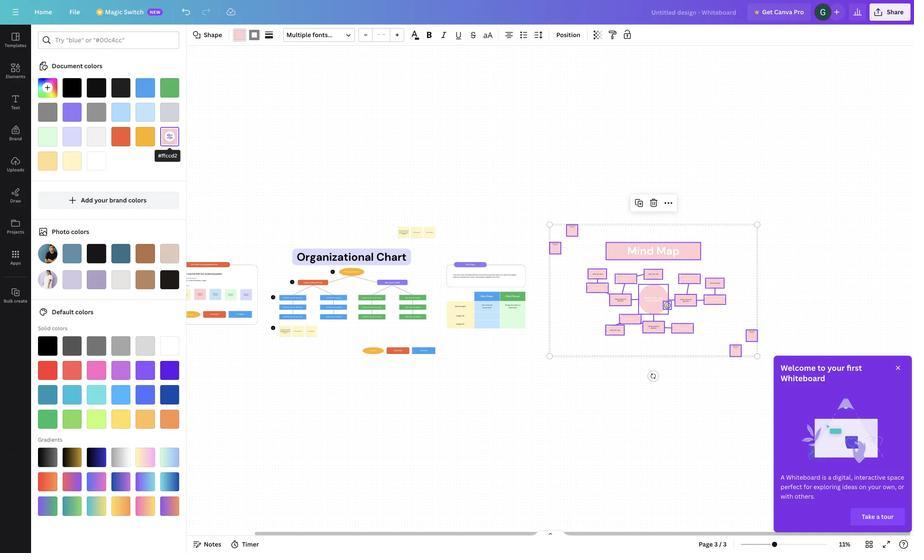 Task type: describe. For each thing, give the bounding box(es) containing it.
#fff5c3 image
[[62, 151, 82, 171]]

to inside assign the task to a teammate
[[518, 304, 519, 307]]

#171517 image
[[87, 244, 106, 263]]

your inside a whiteboard is a digital, interactive space perfect for exploring ideas on your own, or with others.
[[868, 483, 882, 491]]

aqua blue #0cc0df image
[[62, 385, 82, 405]]

default colors
[[52, 308, 94, 316]]

peach #ffbd59 image
[[136, 410, 155, 429]]

#d7daff image
[[62, 127, 82, 146]]

royal blue #5271ff image
[[136, 385, 155, 405]]

white #ffffff image
[[160, 337, 179, 356]]

turn
[[482, 304, 485, 307]]

linear gradient 90°: #000000, #c89116 image
[[62, 448, 82, 467]]

bulk create button
[[0, 280, 31, 311]]

exploring
[[814, 483, 841, 491]]

photo colors
[[52, 228, 89, 236]]

#ffdc90 image
[[38, 151, 57, 171]]

#202020 image
[[111, 78, 130, 97]]

these
[[182, 280, 186, 282]]

position button
[[553, 28, 584, 42]]

get
[[763, 8, 773, 16]]

a inside assign the task to a teammate
[[520, 304, 521, 307]]

#2
[[462, 315, 464, 317]]

linear gradient 90°: #0097b2, #7ed957 image
[[62, 497, 82, 516]]

guides.
[[215, 273, 222, 275]]

canva assistant image
[[889, 511, 900, 521]]

11%
[[840, 540, 851, 549]]

on
[[859, 483, 867, 491]]

gradients
[[38, 436, 62, 444]]

aqua blue #0cc0df image
[[62, 385, 82, 405]]

#fff5c3 image
[[62, 151, 82, 171]]

linear gradient 90°: #8c52ff, #00bf63 image
[[38, 497, 57, 516]]

#3ab85c image
[[160, 78, 179, 97]]

or
[[898, 483, 905, 491]]

peach #ffbd59 image
[[136, 410, 155, 429]]

file
[[69, 8, 80, 16]]

welcome
[[781, 363, 816, 373]]

yellow #ffde59 image
[[111, 410, 130, 429]]

linear gradient 90°: #cdffd8, #94b9ff image
[[160, 448, 179, 467]]

take a tour button
[[851, 508, 905, 526]]

#868686 image
[[38, 103, 57, 122]]

#cfd3da image
[[160, 103, 179, 122]]

add a new color image
[[38, 78, 57, 97]]

linear gradient 90°: #0097b2, #7ed957 image
[[62, 497, 82, 516]]

#ffb001 image
[[136, 127, 155, 146]]

0 vertical spatial #868686 image
[[249, 30, 260, 40]]

add a new color image
[[38, 78, 57, 97]]

file button
[[63, 3, 87, 21]]

own,
[[883, 483, 897, 491]]

1 horizontal spatial an
[[491, 304, 492, 307]]

linear gradient 90°: #a6a6a6, #ffffff image
[[111, 448, 130, 467]]

a inside a whiteboard is a digital, interactive space perfect for exploring ideas on your own, or with others.
[[828, 473, 832, 482]]

white #ffffff image
[[160, 337, 179, 356]]

linear gradient 90°: #5de0e6, #004aad image
[[160, 472, 179, 492]]

get canva pro
[[763, 8, 804, 16]]

linear gradient 90°: #8c52ff, #00bf63 image
[[38, 497, 57, 516]]

linear gradient 90°: #0cc0df, #ffde59 image
[[87, 497, 106, 516]]

#e2c7bc image
[[160, 244, 179, 263]]

sticky
[[179, 285, 184, 287]]

elements button
[[0, 56, 31, 87]]

– – number field
[[376, 30, 388, 40]]

#ffdc90 image
[[38, 151, 57, 171]]

bulk create
[[4, 298, 27, 304]]

#ffffff image
[[87, 151, 106, 171]]

linear gradient 90°: #8c52ff, #5ce1e6 image
[[136, 472, 155, 492]]

multiple
[[287, 31, 311, 39]]

add your brand colors button
[[38, 192, 179, 209]]

/
[[720, 540, 722, 549]]

item
[[488, 307, 492, 309]]

whiteboard inside a whiteboard is a digital, interactive space perfect for exploring ideas on your own, or with others.
[[787, 473, 821, 482]]

brand
[[109, 196, 127, 204]]

space
[[887, 473, 905, 482]]

notes button
[[190, 538, 225, 552]]

let's
[[179, 273, 184, 275]]

uploads button
[[0, 149, 31, 180]]

linear gradient 90°: #ff66c4, #ffde59 image
[[136, 497, 155, 516]]

for
[[804, 483, 813, 491]]

#ffb001 image
[[136, 127, 155, 146]]

get canva pro button
[[748, 3, 811, 21]]

it
[[486, 304, 487, 307]]

#e2c7bc image
[[160, 244, 179, 263]]

#3ab85c image
[[160, 78, 179, 97]]

solid colors
[[38, 325, 67, 332]]

take
[[862, 513, 875, 521]]

the inside assign the task to a teammate
[[511, 304, 513, 307]]

whiteboard inside welcome to your first whiteboard
[[781, 373, 826, 384]]

whiteboard
[[193, 280, 201, 282]]

get
[[184, 273, 187, 275]]

bulk
[[4, 298, 13, 304]]

linear gradient 90°: #0cc0df, #ffde59 image
[[87, 497, 106, 516]]

notes inside button
[[204, 540, 221, 549]]

let's get started with the numbered guides.
[[179, 273, 222, 275]]

digital,
[[833, 473, 853, 482]]

insight #2
[[457, 315, 464, 317]]

text
[[11, 105, 20, 111]]

#ba8360 image
[[136, 270, 155, 289]]

linear gradient 90°: #004aad, #cb6ce6 image
[[111, 472, 130, 492]]

templates button
[[0, 25, 31, 56]]

page
[[699, 540, 713, 549]]

gray #737373 image
[[87, 337, 106, 356]]

linear gradient 90°: #8c52ff, #ff914d image
[[160, 497, 179, 516]]

whiteboard elements
[[179, 277, 196, 280]]

use these to create whiteboard magic!
[[179, 280, 206, 282]]

1 3 from the left
[[715, 540, 718, 549]]

11% button
[[831, 538, 859, 552]]

into
[[487, 304, 490, 307]]

#ffccd2 image
[[160, 127, 179, 146]]

person
[[512, 295, 520, 298]]

linear gradient 90°: #ff5757, #8c52ff image
[[62, 472, 82, 492]]

royal blue #5271ff image
[[136, 385, 155, 405]]

black #000000 image
[[38, 337, 57, 356]]

is
[[822, 473, 827, 482]]

new
[[150, 9, 161, 15]]

colors for default colors
[[75, 308, 94, 316]]

gray #737373 image
[[87, 337, 106, 356]]

#f4592f image
[[111, 127, 130, 146]]

action
[[483, 307, 488, 309]]

#ffffff image
[[87, 151, 106, 171]]

1 horizontal spatial create
[[188, 280, 193, 282]]

#e7e4e3 image
[[111, 270, 130, 289]]

default
[[52, 308, 74, 316]]

elements inside button
[[6, 73, 25, 79]]

next
[[481, 295, 486, 298]]

0 vertical spatial the
[[200, 273, 204, 275]]

brand button
[[0, 118, 31, 149]]

linear gradient 90°: #8c52ff, #5ce1e6 image
[[136, 472, 155, 492]]

multiple fonts…
[[287, 31, 333, 39]]

#f4592f image
[[111, 127, 130, 146]]

page 3 / 3 button
[[696, 538, 731, 552]]

to inside welcome to your first whiteboard
[[818, 363, 826, 373]]

document colors
[[52, 62, 102, 70]]

shape button
[[190, 28, 226, 42]]



Task type: locate. For each thing, give the bounding box(es) containing it.
welcome to your first whiteboard
[[781, 363, 862, 384]]

green #00bf63 image
[[38, 410, 57, 429], [38, 410, 57, 429]]

colors right solid
[[52, 325, 67, 332]]

#316f86 image
[[111, 244, 130, 263]]

to down "whiteboard elements"
[[186, 280, 188, 282]]

started
[[188, 273, 195, 275]]

#ffccd2 image
[[235, 30, 245, 40], [235, 30, 245, 40], [160, 127, 179, 146]]

first
[[847, 363, 862, 373]]

a right the is
[[828, 473, 832, 482]]

0 horizontal spatial #868686 image
[[38, 103, 57, 122]]

#8e77f8 image
[[62, 103, 82, 122], [62, 103, 82, 122]]

violet #5e17eb image
[[160, 361, 179, 380], [160, 361, 179, 380]]

linear gradient 90°: #ffde59, #ff914d image
[[111, 497, 130, 516], [111, 497, 130, 516]]

0 horizontal spatial with
[[196, 273, 200, 275]]

#868686 image down add a new color icon
[[38, 103, 57, 122]]

0 vertical spatial add
[[81, 196, 93, 204]]

light gray #d9d9d9 image
[[136, 337, 155, 356]]

1 vertical spatial create
[[14, 298, 27, 304]]

a left tour
[[877, 513, 880, 521]]

Design title text field
[[645, 3, 744, 21]]

whiteboard
[[179, 277, 189, 280], [781, 373, 826, 384], [787, 473, 821, 482]]

3 left /
[[715, 540, 718, 549]]

colors right photo
[[71, 228, 89, 236]]

0 horizontal spatial a
[[520, 304, 521, 307]]

0 horizontal spatial the
[[200, 273, 204, 275]]

with
[[196, 273, 200, 275], [781, 492, 794, 501]]

1 vertical spatial a
[[828, 473, 832, 482]]

dark turquoise #0097b2 image
[[38, 385, 57, 405]]

add your brand colors
[[81, 196, 147, 204]]

2 horizontal spatial a
[[877, 513, 880, 521]]

1 vertical spatial #868686 image
[[38, 103, 57, 122]]

light gray #d9d9d9 image
[[136, 337, 155, 356]]

1 horizontal spatial your
[[828, 363, 845, 373]]

colors right document
[[84, 62, 102, 70]]

linear gradient 90°: #fff7ad, #ffa9f9 image
[[136, 448, 155, 467], [136, 448, 155, 467]]

home link
[[28, 3, 59, 21]]

0 vertical spatial notes
[[184, 285, 189, 287]]

#868686 image
[[249, 30, 260, 40], [38, 103, 57, 122]]

tour
[[882, 513, 894, 521]]

create right bulk
[[14, 298, 27, 304]]

0 vertical spatial with
[[196, 273, 200, 275]]

elements
[[6, 73, 25, 79], [189, 277, 196, 280]]

an left insight
[[459, 306, 460, 308]]

an right into
[[491, 304, 492, 307]]

magenta #cb6ce6 image
[[111, 361, 130, 380]]

3 right /
[[723, 540, 727, 549]]

side panel tab list
[[0, 25, 31, 311]]

gray #a6a6a6 image
[[111, 337, 130, 356], [111, 337, 130, 356]]

colors inside button
[[128, 196, 147, 204]]

linear gradient 90°: #a6a6a6, #ffffff image
[[111, 448, 130, 467]]

1 horizontal spatial the
[[511, 304, 513, 307]]

3
[[715, 540, 718, 549], [723, 540, 727, 549]]

multiple fonts… button
[[284, 28, 355, 42]]

linear gradient 90°: #ff5757, #8c52ff image
[[62, 472, 82, 492]]

colors for photo colors
[[71, 228, 89, 236]]

an
[[491, 304, 492, 307], [459, 306, 460, 308]]

colors for solid colors
[[52, 325, 67, 332]]

brand
[[9, 136, 22, 142]]

show pages image
[[530, 530, 571, 537]]

turquoise blue #5ce1e6 image
[[87, 385, 106, 405], [87, 385, 106, 405]]

your down interactive
[[868, 483, 882, 491]]

the up magic!
[[200, 273, 204, 275]]

0 vertical spatial a
[[520, 304, 521, 307]]

1 horizontal spatial notes
[[204, 540, 221, 549]]

magic!
[[202, 280, 206, 282]]

the
[[200, 273, 204, 275], [511, 304, 513, 307]]

2 3 from the left
[[723, 540, 727, 549]]

0 vertical spatial insight
[[457, 315, 462, 317]]

insight left #2
[[457, 315, 462, 317]]

add for add an insight turn it into an action item
[[455, 306, 458, 308]]

with inside a whiteboard is a digital, interactive space perfect for exploring ideas on your own, or with others.
[[781, 492, 794, 501]]

page 3 / 3
[[699, 540, 727, 549]]

0 horizontal spatial add
[[81, 196, 93, 204]]

#ae9dc7 image
[[87, 270, 106, 289], [87, 270, 106, 289]]

create inside button
[[14, 298, 27, 304]]

interactive
[[855, 473, 886, 482]]

perfect
[[781, 483, 802, 491]]

colors
[[84, 62, 102, 70], [128, 196, 147, 204], [71, 228, 89, 236], [75, 308, 94, 316], [52, 325, 67, 332]]

add inside add an insight turn it into an action item
[[455, 306, 458, 308]]

1 vertical spatial with
[[781, 492, 794, 501]]

0 horizontal spatial create
[[14, 298, 27, 304]]

pink #ff66c4 image
[[87, 361, 106, 380], [87, 361, 106, 380]]

dark gray #545454 image
[[62, 337, 82, 356], [62, 337, 82, 356]]

#3
[[462, 324, 464, 326]]

projects
[[7, 229, 24, 235]]

your left first
[[828, 363, 845, 373]]

to right task
[[518, 304, 519, 307]]

1 vertical spatial whiteboard
[[781, 373, 826, 384]]

ideas
[[843, 483, 858, 491]]

colors right brand
[[128, 196, 147, 204]]

timer
[[242, 540, 259, 549]]

linear gradient 90°: #000000, #737373 image
[[38, 448, 57, 467], [38, 448, 57, 467]]

others.
[[795, 492, 816, 501]]

#d1c8e4 image
[[62, 270, 82, 289]]

linear gradient 90°: #ff3131, #ff914d image
[[38, 472, 57, 492], [38, 472, 57, 492]]

colors for document colors
[[84, 62, 102, 70]]

group
[[359, 28, 405, 42]]

with right started
[[196, 273, 200, 275]]

document
[[52, 62, 83, 70]]

#100f0d image
[[87, 78, 106, 97], [87, 78, 106, 97]]

your left brand
[[94, 196, 108, 204]]

1 vertical spatial the
[[511, 304, 513, 307]]

a inside button
[[877, 513, 880, 521]]

task
[[514, 304, 517, 307]]

with down perfect
[[781, 492, 794, 501]]

yellow #ffde59 image
[[111, 410, 130, 429]]

linear gradient 90°: #5170ff, #ff66c4 image
[[87, 472, 106, 492], [87, 472, 106, 492]]

orange #ff914d image
[[160, 410, 179, 429], [160, 410, 179, 429]]

#e7e4e3 image
[[111, 270, 130, 289]]

elements up the text button
[[6, 73, 25, 79]]

#d1c8e4 image
[[62, 270, 82, 289]]

2 vertical spatial to
[[818, 363, 826, 373]]

#cfd3da image
[[160, 103, 179, 122]]

1 horizontal spatial to
[[518, 304, 519, 307]]

#f1f1f1 image
[[87, 127, 106, 146], [87, 127, 106, 146]]

take a tour
[[862, 513, 894, 521]]

insight
[[461, 306, 466, 308]]

notes right sticky
[[184, 285, 189, 287]]

1 vertical spatial insight
[[457, 324, 462, 326]]

insight for insight #2
[[457, 315, 462, 317]]

add left insight
[[455, 306, 458, 308]]

2 horizontal spatial to
[[818, 363, 826, 373]]

1 horizontal spatial #868686 image
[[249, 30, 260, 40]]

linear gradient 90°: #5de0e6, #004aad image
[[160, 472, 179, 492]]

switch
[[124, 8, 144, 16]]

2 vertical spatial whiteboard
[[787, 473, 821, 482]]

linear gradient 90°: #cdffd8, #94b9ff image
[[160, 448, 179, 467]]

coral red #ff5757 image
[[62, 361, 82, 380], [62, 361, 82, 380]]

projects button
[[0, 211, 31, 242]]

Try "blue" or "#00c4cc" search field
[[55, 32, 174, 48]]

1 vertical spatial elements
[[189, 277, 196, 280]]

steps
[[487, 295, 493, 298]]

your inside button
[[94, 196, 108, 204]]

#d5fddb image
[[38, 127, 57, 146], [38, 127, 57, 146]]

teammate
[[509, 307, 517, 309]]

1 horizontal spatial elements
[[189, 277, 196, 280]]

#a9daff image
[[111, 103, 130, 122], [111, 103, 130, 122]]

1 horizontal spatial add
[[455, 306, 458, 308]]

#ba8360 image
[[136, 270, 155, 289]]

grass green #7ed957 image
[[62, 410, 82, 429], [62, 410, 82, 429]]

0 horizontal spatial your
[[94, 196, 108, 204]]

#ffccd2
[[158, 152, 177, 159]]

#171517 image
[[87, 244, 106, 263]]

linear gradient 90°: #004aad, #cb6ce6 image
[[111, 472, 130, 492]]

the up "teammate"
[[511, 304, 513, 307]]

#316f86 image
[[111, 244, 130, 263]]

insight for insight #3
[[457, 324, 462, 326]]

0 vertical spatial elements
[[6, 73, 25, 79]]

draw button
[[0, 180, 31, 211]]

notes left timer button
[[204, 540, 221, 549]]

to right welcome
[[818, 363, 826, 373]]

#35a1f4 image
[[136, 78, 155, 97], [136, 78, 155, 97]]

numbered
[[204, 273, 215, 275]]

0 horizontal spatial to
[[186, 280, 188, 282]]

draw
[[10, 198, 21, 204]]

#929292 image
[[87, 103, 106, 122], [87, 103, 106, 122]]

0 horizontal spatial notes
[[184, 285, 189, 287]]

2 vertical spatial a
[[877, 513, 880, 521]]

text button
[[0, 87, 31, 118]]

0 vertical spatial your
[[94, 196, 108, 204]]

add left brand
[[81, 196, 93, 204]]

fonts…
[[313, 31, 333, 39]]

#868686 image right shape
[[249, 30, 260, 40]]

cobalt blue #004aad image
[[160, 385, 179, 405], [160, 385, 179, 405]]

0 horizontal spatial an
[[459, 306, 460, 308]]

point
[[506, 295, 512, 298]]

main menu bar
[[0, 0, 914, 25]]

#1f1816 image
[[160, 270, 179, 289], [160, 270, 179, 289]]

photo
[[52, 228, 70, 236]]

2 horizontal spatial your
[[868, 483, 882, 491]]

#d7daff image
[[62, 127, 82, 146]]

0 vertical spatial create
[[188, 280, 193, 282]]

1 vertical spatial add
[[455, 306, 458, 308]]

use
[[179, 280, 182, 282]]

#000000 image
[[62, 78, 82, 97], [62, 78, 82, 97]]

assign the task to a teammate
[[505, 304, 521, 309]]

magenta #cb6ce6 image
[[111, 361, 130, 380]]

0 vertical spatial to
[[186, 280, 188, 282]]

#588ea5 image
[[62, 244, 82, 263], [62, 244, 82, 263]]

black #000000 image
[[38, 337, 57, 356]]

0 vertical spatial whiteboard
[[179, 277, 189, 280]]

position
[[557, 31, 581, 39]]

insight #3
[[457, 324, 464, 326]]

linear gradient 90°: #ff66c4, #ffde59 image
[[136, 497, 155, 516]]

1 horizontal spatial with
[[781, 492, 794, 501]]

1 vertical spatial your
[[828, 363, 845, 373]]

templates
[[5, 42, 26, 48]]

add
[[81, 196, 93, 204], [455, 306, 458, 308]]

2 vertical spatial your
[[868, 483, 882, 491]]

your inside welcome to your first whiteboard
[[828, 363, 845, 373]]

home
[[35, 8, 52, 16]]

#202020 image
[[111, 78, 130, 97]]

an image of a hand placing a sticky note on a whiteboard image
[[781, 391, 905, 473]]

0 horizontal spatial 3
[[715, 540, 718, 549]]

a
[[781, 473, 785, 482]]

1 insight from the top
[[457, 315, 462, 317]]

magic
[[105, 8, 122, 16]]

1 horizontal spatial 3
[[723, 540, 727, 549]]

shape
[[204, 31, 222, 39]]

share
[[887, 8, 904, 16]]

2 insight from the top
[[457, 324, 462, 326]]

pro
[[794, 8, 804, 16]]

timer button
[[228, 538, 262, 552]]

#ffffff, #000000 image
[[410, 38, 420, 40]]

dark turquoise #0097b2 image
[[38, 385, 57, 405]]

apps
[[10, 260, 21, 266]]

add for add your brand colors
[[81, 196, 93, 204]]

to
[[186, 280, 188, 282], [518, 304, 519, 307], [818, 363, 826, 373]]

bright red #ff3131 image
[[38, 361, 57, 380], [38, 361, 57, 380]]

#b27146 image
[[136, 244, 155, 263], [136, 244, 155, 263]]

create down "whiteboard elements"
[[188, 280, 193, 282]]

1 vertical spatial to
[[518, 304, 519, 307]]

linear gradient 90°: #8c52ff, #ff914d image
[[160, 497, 179, 516]]

a whiteboard is a digital, interactive space perfect for exploring ideas on your own, or with others.
[[781, 473, 905, 501]]

share button
[[870, 3, 911, 21]]

add an insight turn it into an action item
[[455, 304, 492, 309]]

a right task
[[520, 304, 521, 307]]

create
[[188, 280, 193, 282], [14, 298, 27, 304]]

1 horizontal spatial a
[[828, 473, 832, 482]]

linear gradient 90°: #000000, #c89116 image
[[62, 448, 82, 467]]

add inside button
[[81, 196, 93, 204]]

elements up use these to create whiteboard magic!
[[189, 277, 196, 280]]

0 horizontal spatial elements
[[6, 73, 25, 79]]

notes
[[184, 285, 189, 287], [204, 540, 221, 549]]

purple #8c52ff image
[[136, 361, 155, 380], [136, 361, 155, 380]]

assign
[[505, 304, 510, 307]]

colors right default
[[75, 308, 94, 316]]

magic switch
[[105, 8, 144, 16]]

1 vertical spatial notes
[[204, 540, 221, 549]]

insight left #3
[[457, 324, 462, 326]]

canva
[[775, 8, 793, 16]]

a
[[520, 304, 521, 307], [828, 473, 832, 482], [877, 513, 880, 521]]



Task type: vqa. For each thing, say whether or not it's contained in the screenshot.
default
yes



